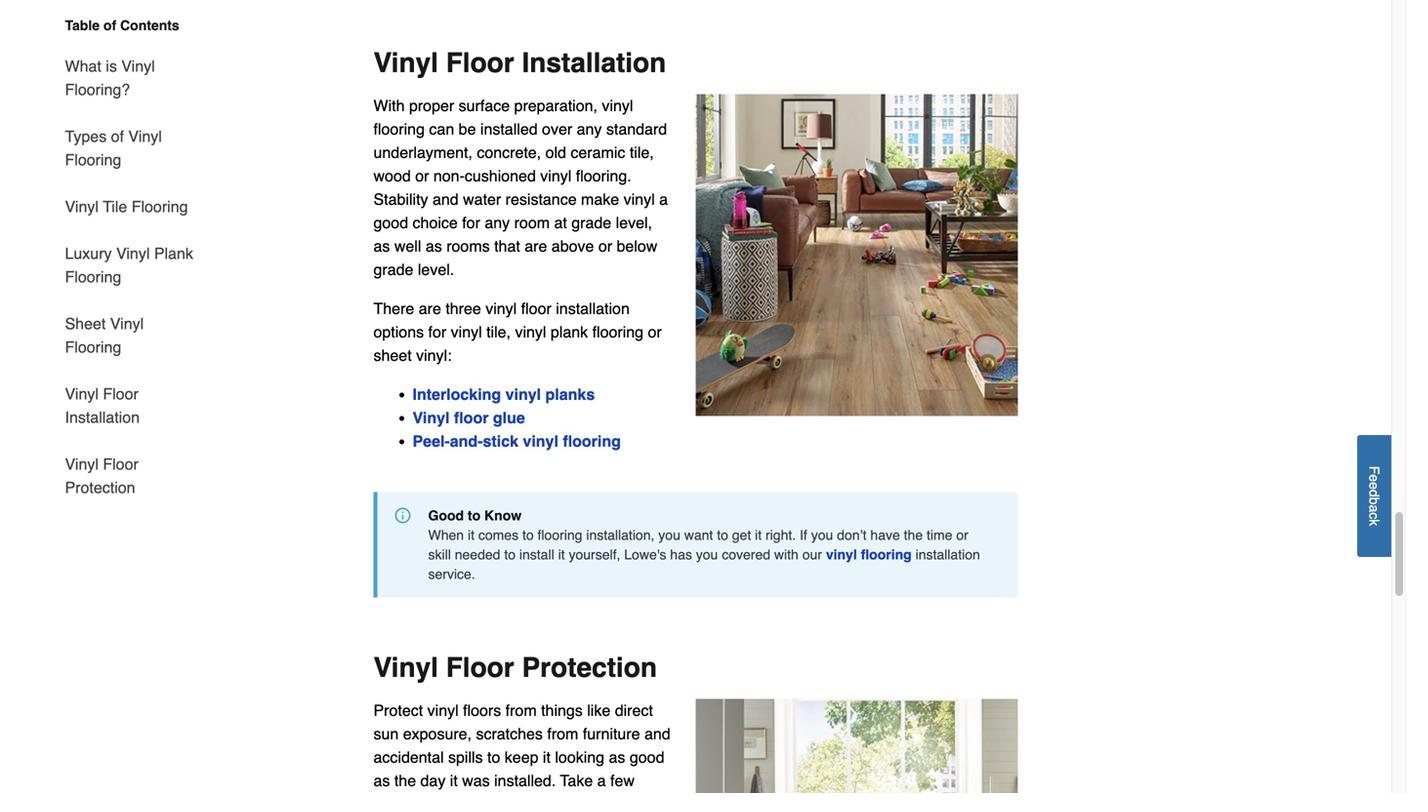 Task type: vqa. For each thing, say whether or not it's contained in the screenshot.
4.5
no



Task type: describe. For each thing, give the bounding box(es) containing it.
flooring down have
[[861, 547, 912, 563]]

vinyl tile flooring link
[[65, 184, 188, 230]]

vinyl left plank
[[515, 323, 546, 341]]

sheet vinyl flooring link
[[65, 301, 196, 371]]

1 horizontal spatial you
[[696, 547, 718, 563]]

vinyl inside protect vinyl floors from things like direct sun exposure, scratches from furniture and accidental spills to keep it looking as good as the day it was installed. take a
[[427, 702, 459, 720]]

direct
[[615, 702, 653, 720]]

level,
[[616, 214, 652, 232]]

with
[[373, 96, 405, 114]]

non-
[[433, 167, 465, 185]]

it right day
[[450, 772, 458, 790]]

vinyl floor installation inside "table of contents" element
[[65, 385, 140, 427]]

vinyl down old
[[540, 167, 571, 185]]

it right get
[[755, 528, 762, 543]]

install
[[519, 547, 554, 563]]

is
[[106, 57, 117, 75]]

good
[[428, 508, 464, 524]]

flooring inside luxury vinyl plank flooring
[[65, 268, 121, 286]]

looking
[[555, 749, 604, 767]]

planks
[[545, 385, 595, 404]]

rooms
[[446, 237, 490, 255]]

wood
[[373, 167, 411, 185]]

three
[[446, 300, 481, 318]]

the inside "when it comes to flooring installation, you want to get it right. if you don't have the time or skill needed to install it yourself, lowe's has you covered with our"
[[904, 528, 923, 543]]

as left well
[[373, 237, 390, 255]]

a bathroom with large windows, a white freestanding tub and brown wood-look vinyl flooring. image
[[696, 699, 1018, 794]]

concrete,
[[477, 143, 541, 161]]

vinyl up protect
[[373, 652, 438, 684]]

right.
[[766, 528, 796, 543]]

stick
[[483, 432, 518, 450]]

vinyl inside interlocking vinyl planks vinyl floor glue peel-and-stick vinyl flooring
[[413, 409, 450, 427]]

exposure,
[[403, 725, 472, 743]]

luxury
[[65, 245, 112, 263]]

take
[[560, 772, 593, 790]]

k
[[1366, 520, 1382, 526]]

tile
[[103, 198, 127, 216]]

plank
[[551, 323, 588, 341]]

lowe's
[[624, 547, 666, 563]]

vinyl up the glue
[[505, 385, 541, 404]]

1 horizontal spatial vinyl floor installation
[[373, 47, 666, 78]]

resistance
[[505, 190, 577, 208]]

0 vertical spatial installation
[[522, 47, 666, 78]]

flooring inside with proper surface preparation, vinyl flooring can be installed over any standard underlayment, concrete, old ceramic tile, wood or non-cushioned vinyl flooring. stability and water resistance make vinyl a good choice for any room at grade level, as well as rooms that are above or below grade level.
[[373, 120, 425, 138]]

installation,
[[586, 528, 655, 543]]

that
[[494, 237, 520, 255]]

flooring inside interlocking vinyl planks vinyl floor glue peel-and-stick vinyl flooring
[[563, 432, 621, 450]]

water
[[463, 190, 501, 208]]

don't
[[837, 528, 867, 543]]

to up the 'install'
[[522, 528, 534, 543]]

2 e from the top
[[1366, 482, 1382, 490]]

it right the 'install'
[[558, 547, 565, 563]]

choice
[[413, 214, 458, 232]]

vinyl inside sheet vinyl flooring
[[110, 315, 144, 333]]

surface
[[459, 96, 510, 114]]

installed.
[[494, 772, 556, 790]]

sun
[[373, 725, 399, 743]]

or left below
[[598, 237, 612, 255]]

below
[[617, 237, 657, 255]]

0 horizontal spatial you
[[658, 528, 680, 543]]

luxury vinyl plank flooring link
[[65, 230, 196, 301]]

comes
[[478, 528, 519, 543]]

it right 'keep'
[[543, 749, 551, 767]]

and-
[[450, 432, 483, 450]]

vinyl flooring link
[[826, 547, 912, 563]]

1 vertical spatial vinyl floor protection
[[373, 652, 657, 684]]

floor up floors
[[446, 652, 514, 684]]

vinyl up standard
[[602, 96, 633, 114]]

our
[[802, 547, 822, 563]]

time
[[927, 528, 952, 543]]

was
[[462, 772, 490, 790]]

protection inside vinyl floor protection
[[65, 479, 135, 497]]

things
[[541, 702, 583, 720]]

flooring?
[[65, 81, 130, 99]]

floor inside vinyl floor protection
[[103, 455, 138, 474]]

c
[[1366, 513, 1382, 520]]

tile, inside the there are three vinyl floor installation options for vinyl tile, vinyl plank flooring or sheet vinyl:
[[486, 323, 511, 341]]

want
[[684, 528, 713, 543]]

ceramic
[[571, 143, 625, 161]]

table
[[65, 18, 100, 33]]

covered
[[722, 547, 770, 563]]

are inside the there are three vinyl floor installation options for vinyl tile, vinyl plank flooring or sheet vinyl:
[[419, 300, 441, 318]]

as down choice
[[426, 237, 442, 255]]

vinyl down the three
[[451, 323, 482, 341]]

vinyl up with
[[373, 47, 438, 78]]

of for table
[[103, 18, 116, 33]]

glue
[[493, 409, 525, 427]]

keep
[[505, 749, 538, 767]]

types of vinyl flooring link
[[65, 113, 196, 184]]

1 horizontal spatial from
[[547, 725, 578, 743]]

and inside protect vinyl floors from things like direct sun exposure, scratches from furniture and accidental spills to keep it looking as good as the day it was installed. take a
[[644, 725, 670, 743]]

0 vertical spatial from
[[505, 702, 537, 720]]

furniture
[[583, 725, 640, 743]]

vinyl flooring
[[826, 547, 912, 563]]

flooring.
[[576, 167, 631, 185]]

tile, inside with proper surface preparation, vinyl flooring can be installed over any standard underlayment, concrete, old ceramic tile, wood or non-cushioned vinyl flooring. stability and water resistance make vinyl a good choice for any room at grade level, as well as rooms that are above or below grade level.
[[630, 143, 654, 161]]

spills
[[448, 749, 483, 767]]

sheet
[[65, 315, 106, 333]]

to inside protect vinyl floors from things like direct sun exposure, scratches from furniture and accidental spills to keep it looking as good as the day it was installed. take a
[[487, 749, 500, 767]]

yourself,
[[569, 547, 620, 563]]

and inside with proper surface preparation, vinyl flooring can be installed over any standard underlayment, concrete, old ceramic tile, wood or non-cushioned vinyl flooring. stability and water resistance make vinyl a good choice for any room at grade level, as well as rooms that are above or below grade level.
[[433, 190, 459, 208]]

info image
[[395, 508, 411, 524]]

for inside the there are three vinyl floor installation options for vinyl tile, vinyl plank flooring or sheet vinyl:
[[428, 323, 446, 341]]

1 e from the top
[[1366, 475, 1382, 482]]

know
[[484, 508, 522, 524]]

like
[[587, 702, 610, 720]]

peel-and-stick vinyl flooring link
[[413, 432, 621, 450]]

cushioned
[[465, 167, 536, 185]]

there
[[373, 300, 414, 318]]

can
[[429, 120, 454, 138]]

f e e d b a c k
[[1366, 466, 1382, 526]]

the inside protect vinyl floors from things like direct sun exposure, scratches from furniture and accidental spills to keep it looking as good as the day it was installed. take a
[[394, 772, 416, 790]]

service.
[[428, 567, 475, 582]]

what
[[65, 57, 101, 75]]

good inside protect vinyl floors from things like direct sun exposure, scratches from furniture and accidental spills to keep it looking as good as the day it was installed. take a
[[630, 749, 664, 767]]

1 horizontal spatial grade
[[571, 214, 611, 232]]

accidental
[[373, 749, 444, 767]]

proper
[[409, 96, 454, 114]]

interlocking
[[413, 385, 501, 404]]

flooring right tile
[[132, 198, 188, 216]]

of for types
[[111, 127, 124, 145]]

standard
[[606, 120, 667, 138]]



Task type: locate. For each thing, give the bounding box(es) containing it.
good inside with proper surface preparation, vinyl flooring can be installed over any standard underlayment, concrete, old ceramic tile, wood or non-cushioned vinyl flooring. stability and water resistance make vinyl a good choice for any room at grade level, as well as rooms that are above or below grade level.
[[373, 214, 408, 232]]

installation inside the there are three vinyl floor installation options for vinyl tile, vinyl plank flooring or sheet vinyl:
[[556, 300, 630, 318]]

of
[[103, 18, 116, 33], [111, 127, 124, 145]]

have
[[870, 528, 900, 543]]

with proper surface preparation, vinyl flooring can be installed over any standard underlayment, concrete, old ceramic tile, wood or non-cushioned vinyl flooring. stability and water resistance make vinyl a good choice for any room at grade level, as well as rooms that are above or below grade level.
[[373, 96, 668, 279]]

2 horizontal spatial a
[[1366, 505, 1382, 513]]

peel-
[[413, 432, 450, 450]]

1 vertical spatial of
[[111, 127, 124, 145]]

are inside with proper surface preparation, vinyl flooring can be installed over any standard underlayment, concrete, old ceramic tile, wood or non-cushioned vinyl flooring. stability and water resistance make vinyl a good choice for any room at grade level, as well as rooms that are above or below grade level.
[[525, 237, 547, 255]]

f e e d b a c k button
[[1357, 435, 1391, 557]]

floor inside the there are three vinyl floor installation options for vinyl tile, vinyl plank flooring or sheet vinyl:
[[521, 300, 551, 318]]

1 vertical spatial good
[[630, 749, 664, 767]]

a inside with proper surface preparation, vinyl flooring can be installed over any standard underlayment, concrete, old ceramic tile, wood or non-cushioned vinyl flooring. stability and water resistance make vinyl a good choice for any room at grade level, as well as rooms that are above or below grade level.
[[659, 190, 668, 208]]

what is vinyl flooring? link
[[65, 43, 196, 113]]

vinyl inside what is vinyl flooring?
[[121, 57, 155, 75]]

0 vertical spatial for
[[462, 214, 480, 232]]

2 vertical spatial a
[[597, 772, 606, 790]]

interlocking vinyl planks link
[[413, 385, 595, 404]]

1 horizontal spatial any
[[577, 120, 602, 138]]

1 horizontal spatial installation
[[915, 547, 980, 563]]

vinyl up peel-
[[413, 409, 450, 427]]

1 horizontal spatial a
[[659, 190, 668, 208]]

grade down make
[[571, 214, 611, 232]]

scratches
[[476, 725, 543, 743]]

f
[[1366, 466, 1382, 475]]

you
[[658, 528, 680, 543], [811, 528, 833, 543], [696, 547, 718, 563]]

old
[[545, 143, 566, 161]]

1 horizontal spatial installation
[[522, 47, 666, 78]]

sheet
[[373, 346, 412, 364]]

protect
[[373, 702, 423, 720]]

0 horizontal spatial protection
[[65, 479, 135, 497]]

you right if
[[811, 528, 833, 543]]

a inside protect vinyl floors from things like direct sun exposure, scratches from furniture and accidental spills to keep it looking as good as the day it was installed. take a
[[597, 772, 606, 790]]

flooring inside sheet vinyl flooring
[[65, 338, 121, 356]]

1 vertical spatial for
[[428, 323, 446, 341]]

to down "comes" at the bottom of the page
[[504, 547, 516, 563]]

e up b
[[1366, 482, 1382, 490]]

or inside "when it comes to flooring installation, you want to get it right. if you don't have the time or skill needed to install it yourself, lowe's has you covered with our"
[[956, 528, 968, 543]]

from up scratches
[[505, 702, 537, 720]]

1 vertical spatial the
[[394, 772, 416, 790]]

2 horizontal spatial you
[[811, 528, 833, 543]]

protection down vinyl floor installation link
[[65, 479, 135, 497]]

the left time
[[904, 528, 923, 543]]

1 vertical spatial a
[[1366, 505, 1382, 513]]

protection up like
[[522, 652, 657, 684]]

a living room with brown leather couches and light brown wood-look vinyl plank flooring. image
[[696, 94, 1018, 416]]

flooring
[[373, 120, 425, 138], [592, 323, 644, 341], [563, 432, 621, 450], [538, 528, 582, 543], [861, 547, 912, 563]]

0 horizontal spatial vinyl floor installation
[[65, 385, 140, 427]]

installation up plank
[[556, 300, 630, 318]]

installation down time
[[915, 547, 980, 563]]

1 vertical spatial are
[[419, 300, 441, 318]]

0 vertical spatial are
[[525, 237, 547, 255]]

contents
[[120, 18, 179, 33]]

0 vertical spatial grade
[[571, 214, 611, 232]]

well
[[394, 237, 421, 255]]

1 horizontal spatial for
[[462, 214, 480, 232]]

you down want
[[696, 547, 718, 563]]

0 vertical spatial the
[[904, 528, 923, 543]]

good
[[373, 214, 408, 232], [630, 749, 664, 767]]

0 vertical spatial vinyl floor installation
[[373, 47, 666, 78]]

a
[[659, 190, 668, 208], [1366, 505, 1382, 513], [597, 772, 606, 790]]

good down furniture
[[630, 749, 664, 767]]

vinyl down don't on the right bottom of the page
[[826, 547, 857, 563]]

types
[[65, 127, 107, 145]]

1 vertical spatial installation
[[915, 547, 980, 563]]

as
[[373, 237, 390, 255], [426, 237, 442, 255], [609, 749, 625, 767], [373, 772, 390, 790]]

there are three vinyl floor installation options for vinyl tile, vinyl plank flooring or sheet vinyl:
[[373, 300, 662, 364]]

flooring inside the there are three vinyl floor installation options for vinyl tile, vinyl plank flooring or sheet vinyl:
[[592, 323, 644, 341]]

vinyl right types
[[128, 127, 162, 145]]

over
[[542, 120, 572, 138]]

or right plank
[[648, 323, 662, 341]]

be
[[459, 120, 476, 138]]

vinyl left tile
[[65, 198, 99, 216]]

0 horizontal spatial from
[[505, 702, 537, 720]]

protection
[[65, 479, 135, 497], [522, 652, 657, 684]]

or
[[415, 167, 429, 185], [598, 237, 612, 255], [648, 323, 662, 341], [956, 528, 968, 543]]

plank
[[154, 245, 193, 263]]

1 horizontal spatial good
[[630, 749, 664, 767]]

1 vertical spatial floor
[[454, 409, 489, 427]]

get
[[732, 528, 751, 543]]

options
[[373, 323, 424, 341]]

1 vertical spatial from
[[547, 725, 578, 743]]

0 vertical spatial floor
[[521, 300, 551, 318]]

as down furniture
[[609, 749, 625, 767]]

0 horizontal spatial grade
[[373, 260, 413, 279]]

vinyl inside luxury vinyl plank flooring
[[116, 245, 150, 263]]

installation
[[522, 47, 666, 78], [65, 409, 140, 427]]

good down stability
[[373, 214, 408, 232]]

of right table
[[103, 18, 116, 33]]

vinyl floor installation up surface
[[373, 47, 666, 78]]

flooring down with
[[373, 120, 425, 138]]

table of contents element
[[49, 16, 196, 500]]

0 horizontal spatial a
[[597, 772, 606, 790]]

vinyl floor protection down vinyl floor installation link
[[65, 455, 138, 497]]

vinyl floor glue link
[[413, 409, 525, 427]]

floor for vinyl
[[521, 300, 551, 318]]

a right make
[[659, 190, 668, 208]]

make
[[581, 190, 619, 208]]

flooring down planks
[[563, 432, 621, 450]]

0 vertical spatial good
[[373, 214, 408, 232]]

to left 'keep'
[[487, 749, 500, 767]]

and down non-
[[433, 190, 459, 208]]

as down accidental
[[373, 772, 390, 790]]

flooring right plank
[[592, 323, 644, 341]]

you up has
[[658, 528, 680, 543]]

floor for vinyl
[[454, 409, 489, 427]]

vinyl down sheet vinyl flooring
[[65, 385, 99, 403]]

0 vertical spatial and
[[433, 190, 459, 208]]

above
[[551, 237, 594, 255]]

vinyl floor protection inside "table of contents" element
[[65, 455, 138, 497]]

if
[[800, 528, 807, 543]]

0 horizontal spatial floor
[[454, 409, 489, 427]]

what is vinyl flooring?
[[65, 57, 155, 99]]

to right good
[[468, 508, 481, 524]]

vinyl right sheet
[[110, 315, 144, 333]]

vinyl floor protection link
[[65, 441, 196, 500]]

0 vertical spatial installation
[[556, 300, 630, 318]]

0 horizontal spatial installation
[[65, 409, 140, 427]]

or down underlayment,
[[415, 167, 429, 185]]

flooring down types
[[65, 151, 121, 169]]

are down the room on the top
[[525, 237, 547, 255]]

when
[[428, 528, 464, 543]]

needed
[[455, 547, 500, 563]]

or right time
[[956, 528, 968, 543]]

tile, down standard
[[630, 143, 654, 161]]

vinyl
[[373, 47, 438, 78], [121, 57, 155, 75], [128, 127, 162, 145], [65, 198, 99, 216], [116, 245, 150, 263], [110, 315, 144, 333], [65, 385, 99, 403], [413, 409, 450, 427], [65, 455, 99, 474], [373, 652, 438, 684]]

installation up vinyl floor protection link
[[65, 409, 140, 427]]

flooring down sheet
[[65, 338, 121, 356]]

1 vertical spatial and
[[644, 725, 670, 743]]

1 vertical spatial installation
[[65, 409, 140, 427]]

0 horizontal spatial for
[[428, 323, 446, 341]]

vinyl down the glue
[[523, 432, 558, 450]]

0 vertical spatial protection
[[65, 479, 135, 497]]

for up vinyl:
[[428, 323, 446, 341]]

0 horizontal spatial any
[[485, 214, 510, 232]]

vinyl up exposure, on the bottom left of the page
[[427, 702, 459, 720]]

from
[[505, 702, 537, 720], [547, 725, 578, 743]]

1 vertical spatial protection
[[522, 652, 657, 684]]

good to know
[[428, 508, 522, 524]]

it down good to know
[[468, 528, 474, 543]]

1 vertical spatial grade
[[373, 260, 413, 279]]

0 horizontal spatial good
[[373, 214, 408, 232]]

0 horizontal spatial and
[[433, 190, 459, 208]]

from down things
[[547, 725, 578, 743]]

vinyl right is
[[121, 57, 155, 75]]

level.
[[418, 260, 454, 279]]

any up that
[[485, 214, 510, 232]]

the down accidental
[[394, 772, 416, 790]]

vinyl inside vinyl floor protection
[[65, 455, 99, 474]]

skill
[[428, 547, 451, 563]]

flooring
[[65, 151, 121, 169], [132, 198, 188, 216], [65, 268, 121, 286], [65, 338, 121, 356]]

flooring inside 'types of vinyl flooring'
[[65, 151, 121, 169]]

vinyl right the three
[[485, 300, 517, 318]]

installation up preparation,
[[522, 47, 666, 78]]

1 horizontal spatial vinyl floor protection
[[373, 652, 657, 684]]

vinyl tile flooring
[[65, 198, 188, 216]]

grade down well
[[373, 260, 413, 279]]

vinyl
[[602, 96, 633, 114], [540, 167, 571, 185], [624, 190, 655, 208], [485, 300, 517, 318], [451, 323, 482, 341], [515, 323, 546, 341], [505, 385, 541, 404], [523, 432, 558, 450], [826, 547, 857, 563], [427, 702, 459, 720]]

for up rooms
[[462, 214, 480, 232]]

floor up plank
[[521, 300, 551, 318]]

floor down "sheet vinyl flooring" link
[[103, 385, 138, 403]]

has
[[670, 547, 692, 563]]

b
[[1366, 497, 1382, 505]]

for inside with proper surface preparation, vinyl flooring can be installed over any standard underlayment, concrete, old ceramic tile, wood or non-cushioned vinyl flooring. stability and water resistance make vinyl a good choice for any room at grade level, as well as rooms that are above or below grade level.
[[462, 214, 480, 232]]

floor down vinyl floor installation link
[[103, 455, 138, 474]]

to left get
[[717, 528, 728, 543]]

vinyl up level,
[[624, 190, 655, 208]]

1 vertical spatial vinyl floor installation
[[65, 385, 140, 427]]

0 horizontal spatial tile,
[[486, 323, 511, 341]]

types of vinyl flooring
[[65, 127, 162, 169]]

vinyl floor installation down sheet vinyl flooring
[[65, 385, 140, 427]]

1 horizontal spatial floor
[[521, 300, 551, 318]]

0 vertical spatial a
[[659, 190, 668, 208]]

e up d
[[1366, 475, 1382, 482]]

1 horizontal spatial tile,
[[630, 143, 654, 161]]

grade
[[571, 214, 611, 232], [373, 260, 413, 279]]

flooring down luxury
[[65, 268, 121, 286]]

and down the direct
[[644, 725, 670, 743]]

1 horizontal spatial are
[[525, 237, 547, 255]]

0 horizontal spatial installation
[[556, 300, 630, 318]]

vinyl down vinyl floor installation link
[[65, 455, 99, 474]]

of right types
[[111, 127, 124, 145]]

vinyl inside 'types of vinyl flooring'
[[128, 127, 162, 145]]

flooring up the 'install'
[[538, 528, 582, 543]]

with
[[774, 547, 799, 563]]

0 horizontal spatial the
[[394, 772, 416, 790]]

are left the three
[[419, 300, 441, 318]]

vinyl floor installation
[[373, 47, 666, 78], [65, 385, 140, 427]]

0 horizontal spatial are
[[419, 300, 441, 318]]

floor
[[521, 300, 551, 318], [454, 409, 489, 427]]

vinyl floor protection up floors
[[373, 652, 657, 684]]

0 vertical spatial tile,
[[630, 143, 654, 161]]

vinyl:
[[416, 346, 452, 364]]

0 vertical spatial vinyl floor protection
[[65, 455, 138, 497]]

vinyl left plank
[[116, 245, 150, 263]]

0 vertical spatial of
[[103, 18, 116, 33]]

0 vertical spatial any
[[577, 120, 602, 138]]

installation inside "table of contents" element
[[65, 409, 140, 427]]

of inside 'types of vinyl flooring'
[[111, 127, 124, 145]]

floor up and- at left
[[454, 409, 489, 427]]

or inside the there are three vinyl floor installation options for vinyl tile, vinyl plank flooring or sheet vinyl:
[[648, 323, 662, 341]]

underlayment,
[[373, 143, 472, 161]]

interlocking vinyl planks vinyl floor glue peel-and-stick vinyl flooring
[[413, 385, 621, 450]]

floor
[[446, 47, 514, 78], [103, 385, 138, 403], [103, 455, 138, 474], [446, 652, 514, 684]]

a right take
[[597, 772, 606, 790]]

a inside button
[[1366, 505, 1382, 513]]

when it comes to flooring installation, you want to get it right. if you don't have the time or skill needed to install it yourself, lowe's has you covered with our
[[428, 528, 968, 563]]

at
[[554, 214, 567, 232]]

floor up surface
[[446, 47, 514, 78]]

1 horizontal spatial protection
[[522, 652, 657, 684]]

1 vertical spatial any
[[485, 214, 510, 232]]

flooring inside "when it comes to flooring installation, you want to get it right. if you don't have the time or skill needed to install it yourself, lowe's has you covered with our"
[[538, 528, 582, 543]]

for
[[462, 214, 480, 232], [428, 323, 446, 341]]

luxury vinyl plank flooring
[[65, 245, 193, 286]]

tile,
[[630, 143, 654, 161], [486, 323, 511, 341]]

any up ceramic
[[577, 120, 602, 138]]

table of contents
[[65, 18, 179, 33]]

installation inside installation service.
[[915, 547, 980, 563]]

floor inside interlocking vinyl planks vinyl floor glue peel-and-stick vinyl flooring
[[454, 409, 489, 427]]

preparation,
[[514, 96, 598, 114]]

1 horizontal spatial and
[[644, 725, 670, 743]]

a up k
[[1366, 505, 1382, 513]]

1 horizontal spatial the
[[904, 528, 923, 543]]

tile, up interlocking vinyl planks link
[[486, 323, 511, 341]]

0 horizontal spatial vinyl floor protection
[[65, 455, 138, 497]]

1 vertical spatial tile,
[[486, 323, 511, 341]]



